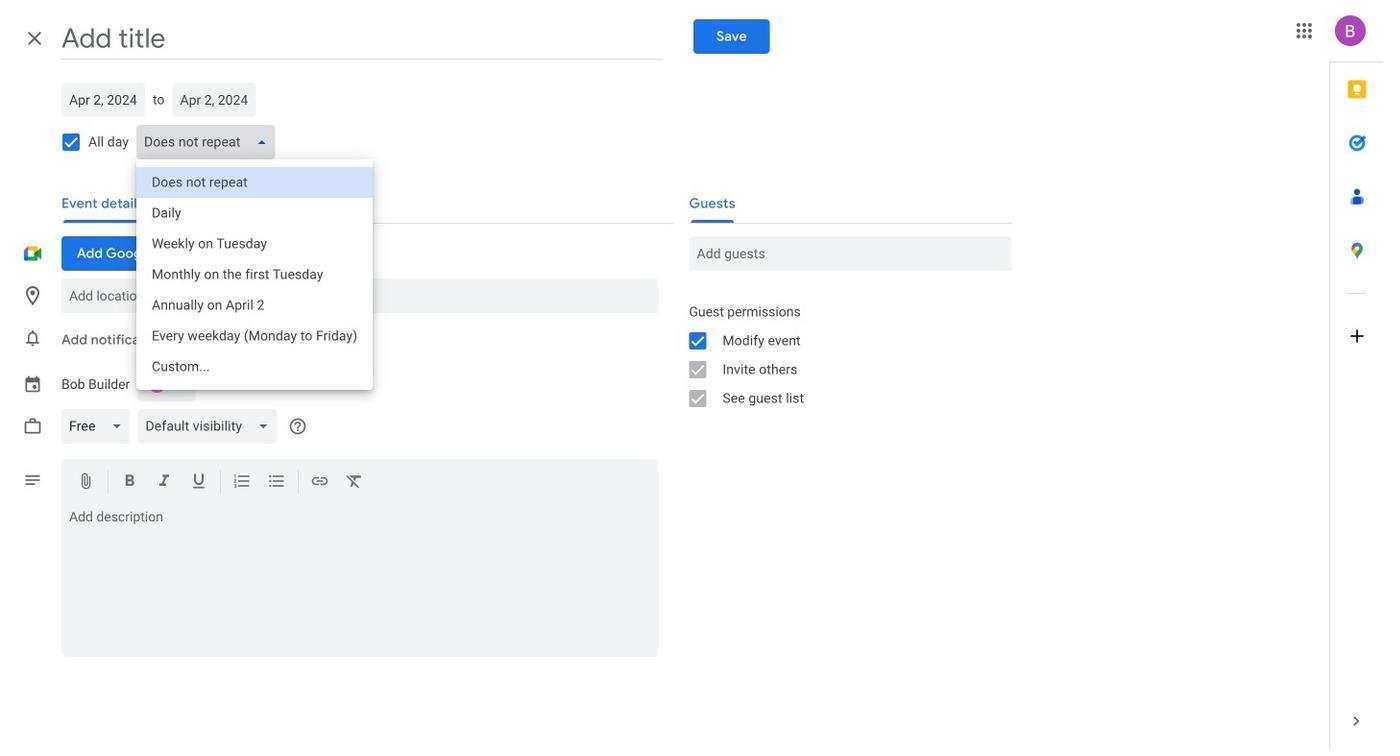Task type: describe. For each thing, give the bounding box(es) containing it.
weekly on tuesday option
[[137, 229, 373, 259]]

insert link image
[[310, 472, 330, 494]]

Start date text field
[[69, 83, 137, 117]]

Description text field
[[62, 509, 659, 654]]

custom... option
[[137, 352, 373, 383]]

Title text field
[[62, 17, 663, 60]]

Guests text field
[[697, 236, 1005, 271]]

End date text field
[[180, 83, 248, 117]]

does not repeat option
[[137, 167, 373, 198]]

daily option
[[137, 198, 373, 229]]

every weekday (monday to friday) option
[[137, 321, 373, 352]]

formatting options toolbar
[[62, 459, 659, 506]]

bulleted list image
[[267, 472, 286, 494]]



Task type: locate. For each thing, give the bounding box(es) containing it.
italic image
[[155, 472, 174, 494]]

remove formatting image
[[345, 472, 364, 494]]

numbered list image
[[233, 472, 252, 494]]

annually on april 2 option
[[137, 290, 373, 321]]

grape, event color image
[[145, 367, 188, 402]]

Add location text field
[[69, 279, 651, 313]]

monthly on the first tuesday option
[[137, 259, 373, 290]]

tab list
[[1331, 62, 1384, 695]]

group
[[674, 298, 1012, 413]]

underline image
[[189, 472, 209, 494]]

bold image
[[120, 472, 139, 494]]

recurrence list box
[[137, 160, 373, 390]]

None field
[[137, 119, 283, 165], [62, 404, 138, 450], [138, 404, 285, 450], [137, 119, 283, 165], [62, 404, 138, 450], [138, 404, 285, 450]]



Task type: vqa. For each thing, say whether or not it's contained in the screenshot.
'Calendar' heading
no



